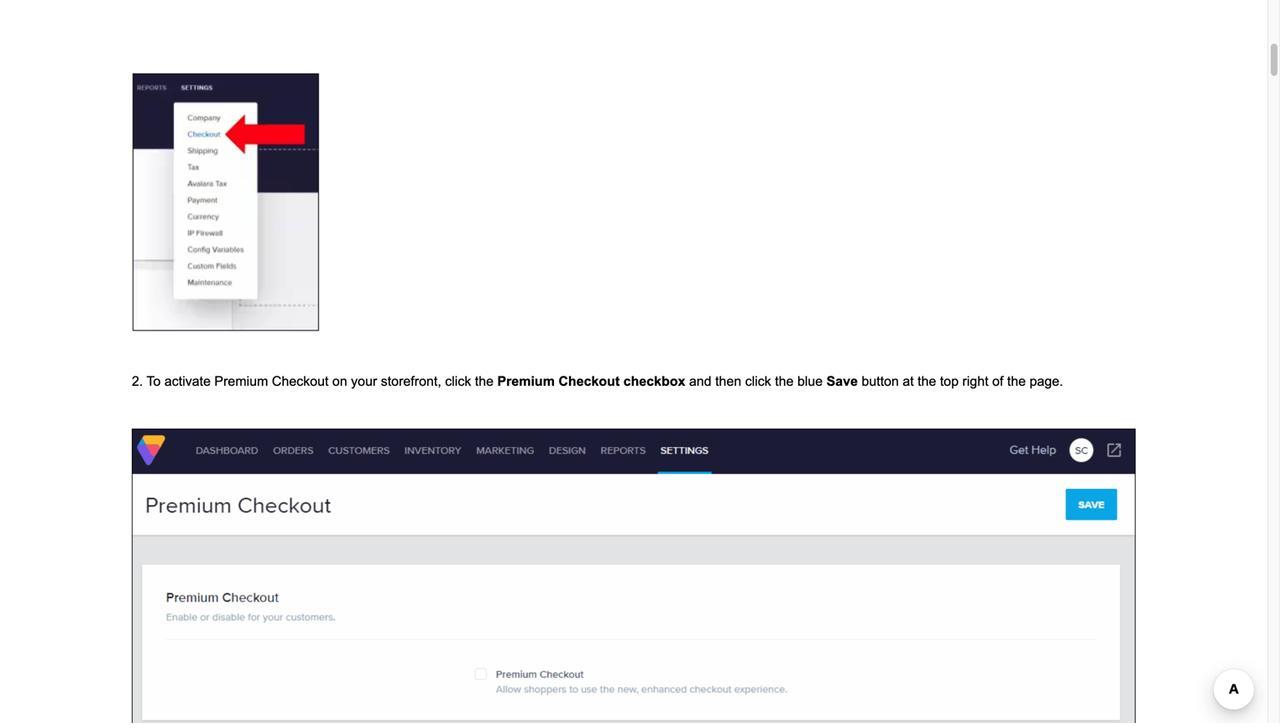 Task type: vqa. For each thing, say whether or not it's contained in the screenshot.
rightmost Premium
yes



Task type: locate. For each thing, give the bounding box(es) containing it.
0 horizontal spatial premium
[[215, 374, 268, 389]]

0 horizontal spatial checkout
[[272, 374, 329, 389]]

2 the from the left
[[775, 374, 794, 389]]

blue
[[798, 374, 823, 389]]

the left blue
[[775, 374, 794, 389]]

checkout left checkbox
[[559, 374, 620, 389]]

checkout left on
[[272, 374, 329, 389]]

1 checkout from the left
[[272, 374, 329, 389]]

1 the from the left
[[475, 374, 494, 389]]

1 click from the left
[[445, 374, 471, 389]]

click right the "storefront,"
[[445, 374, 471, 389]]

the
[[475, 374, 494, 389], [775, 374, 794, 389], [918, 374, 937, 389], [1008, 374, 1026, 389]]

1 horizontal spatial click
[[746, 374, 772, 389]]

the right the "storefront,"
[[475, 374, 494, 389]]

the right at
[[918, 374, 937, 389]]

0 horizontal spatial click
[[445, 374, 471, 389]]

premium
[[215, 374, 268, 389], [498, 374, 555, 389]]

checkout
[[272, 374, 329, 389], [559, 374, 620, 389]]

save
[[827, 374, 858, 389]]

1 horizontal spatial checkout
[[559, 374, 620, 389]]

the right of on the right of page
[[1008, 374, 1026, 389]]

of
[[993, 374, 1004, 389]]

on
[[333, 374, 347, 389]]

2 premium from the left
[[498, 374, 555, 389]]

click
[[445, 374, 471, 389], [746, 374, 772, 389]]

2 checkout from the left
[[559, 374, 620, 389]]

2 click from the left
[[746, 374, 772, 389]]

1 horizontal spatial premium
[[498, 374, 555, 389]]

to
[[147, 374, 161, 389]]

right
[[963, 374, 989, 389]]

click right then at bottom
[[746, 374, 772, 389]]



Task type: describe. For each thing, give the bounding box(es) containing it.
then
[[716, 374, 742, 389]]

1 premium from the left
[[215, 374, 268, 389]]

2. to activate premium checkout on your storefront, click the premium checkout checkbox and then click the blue save button at the top right of the page.
[[132, 374, 1064, 389]]

storefront,
[[381, 374, 442, 389]]

at
[[903, 374, 914, 389]]

b01.png image
[[132, 73, 323, 334]]

checkbox
[[624, 374, 686, 389]]

button
[[862, 374, 899, 389]]

2.
[[132, 374, 143, 389]]

your
[[351, 374, 377, 389]]

and
[[689, 374, 712, 389]]

3 the from the left
[[918, 374, 937, 389]]

top
[[941, 374, 959, 389]]

4 the from the left
[[1008, 374, 1026, 389]]

activate
[[164, 374, 211, 389]]

page.
[[1030, 374, 1064, 389]]



